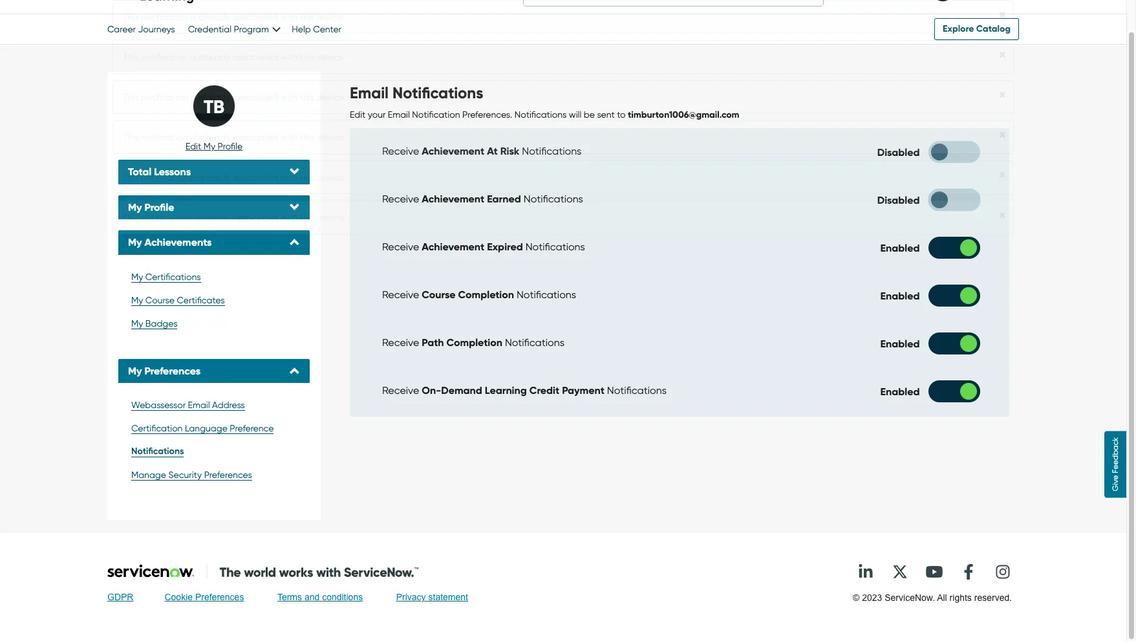 Task type: describe. For each thing, give the bounding box(es) containing it.
3 is from the top
[[190, 92, 196, 102]]

2 associated from the top
[[233, 52, 278, 62]]

servicenow image
[[107, 564, 419, 579]]

receive for receive course completion notifications
[[382, 289, 419, 301]]

2 this from the top
[[123, 52, 139, 62]]

center
[[313, 24, 342, 34]]

6 with from the top
[[281, 212, 298, 223]]

email notifications
[[350, 83, 484, 102]]

3 this notification is already associated with this device from the top
[[123, 92, 345, 102]]

3 with from the top
[[281, 92, 298, 102]]

2 with from the top
[[281, 52, 298, 62]]

course for completion
[[422, 289, 456, 301]]

notifications inside edit your email notification preferences. notifications will be sent to timburton1006@gmail.com
[[515, 110, 567, 120]]

3 device from the top
[[317, 92, 345, 102]]

4 this from the top
[[300, 132, 315, 142]]

explore
[[943, 23, 975, 34]]

be
[[584, 110, 595, 120]]

4 is from the top
[[190, 132, 196, 142]]

facebook image
[[956, 559, 982, 585]]

3 notification from the top
[[141, 92, 188, 102]]

receive on-demand learning credit payment notifications
[[382, 385, 667, 397]]

my certifications
[[131, 272, 201, 282]]

my course certificates
[[131, 295, 225, 305]]

twitter image
[[888, 559, 914, 585]]

enabled for receive course completion notifications
[[881, 290, 920, 302]]

privacy
[[396, 592, 426, 603]]

my left profile at the left top of the page
[[204, 141, 215, 151]]

1 already from the top
[[199, 12, 230, 22]]

journeys
[[138, 24, 175, 34]]

learning
[[485, 385, 527, 397]]

demand
[[441, 385, 483, 397]]

manage security preferences
[[131, 470, 252, 480]]

4 this notification is already associated with this device from the top
[[123, 132, 345, 142]]

receive for receive path completion notifications
[[382, 337, 419, 349]]

servicenow.
[[885, 593, 936, 603]]

cookie preferences
[[165, 592, 244, 603]]

completion for path completion
[[447, 337, 503, 349]]

5 this from the top
[[300, 172, 315, 182]]

6 notification from the top
[[141, 212, 188, 223]]

1 this from the top
[[300, 12, 315, 22]]

webassessor email address
[[131, 400, 245, 410]]

timburton1006@gmail.com
[[628, 110, 740, 121]]

your
[[368, 110, 386, 120]]

explore catalog link
[[935, 18, 1020, 40]]

achievements
[[145, 236, 212, 249]]

edit my profile
[[186, 141, 243, 151]]

receive for receive on-demand learning credit payment notifications
[[382, 385, 419, 397]]

1 device from the top
[[317, 12, 345, 22]]

reserved.
[[975, 593, 1013, 603]]

certification
[[131, 423, 183, 434]]

earned
[[487, 193, 521, 205]]

my certifications button
[[128, 268, 300, 285]]

4 with from the top
[[281, 132, 298, 142]]

sent
[[597, 110, 615, 120]]

my for my course certificates
[[131, 295, 143, 305]]

receive course completion notifications
[[382, 289, 576, 301]]

receive path completion notifications
[[382, 337, 565, 349]]

achievement for achievement expired
[[422, 241, 485, 253]]

rights
[[950, 593, 972, 603]]

certification language preference
[[131, 423, 274, 434]]

5 already from the top
[[199, 172, 230, 182]]

2 is from the top
[[190, 52, 196, 62]]

6 is from the top
[[190, 212, 196, 223]]

receive achievement earned notifications
[[382, 193, 583, 205]]

manage security preferences button
[[128, 467, 300, 484]]

youtube image
[[922, 559, 948, 585]]

completion for course completion
[[458, 289, 514, 301]]

status containing this notification is already associated with this device
[[113, 0, 1014, 241]]

receive for receive achievement expired notifications
[[382, 241, 419, 253]]

all
[[938, 593, 948, 603]]

manage
[[131, 470, 166, 480]]

3 already from the top
[[199, 92, 230, 102]]

receive achievement at risk notifications
[[382, 145, 582, 157]]

2 notification from the top
[[141, 52, 188, 62]]

help
[[292, 24, 311, 34]]

gdpr link
[[107, 592, 134, 606]]

5 notification from the top
[[141, 172, 188, 182]]

6 this notification is already associated with this device from the top
[[123, 212, 345, 223]]

at
[[487, 145, 498, 157]]

my preferences
[[128, 365, 201, 377]]

achievement for achievement at risk
[[422, 145, 485, 157]]

my for my certifications
[[131, 272, 143, 282]]

privacy statement
[[396, 592, 468, 603]]

2 this from the top
[[300, 52, 315, 62]]

edit for edit my profile
[[186, 141, 201, 151]]

to
[[617, 110, 626, 120]]

credit
[[530, 385, 560, 397]]

my preferences button
[[128, 365, 300, 377]]

notifications down expired
[[517, 289, 576, 301]]

risk
[[501, 145, 520, 157]]

© 2023 servicenow. all rights reserved.
[[853, 593, 1013, 603]]

catalog
[[977, 23, 1011, 34]]

edit your email notification preferences. notifications will be sent to timburton1006@gmail.com
[[350, 110, 740, 121]]

conditions
[[322, 592, 363, 603]]

privacy statement link
[[396, 592, 468, 606]]

career
[[107, 24, 136, 34]]

6 this from the top
[[300, 212, 315, 223]]

chevron up image
[[290, 238, 300, 248]]

4 already from the top
[[199, 132, 230, 142]]

preferences for cookie preferences
[[195, 592, 244, 603]]

path
[[422, 337, 444, 349]]

2 already from the top
[[199, 52, 230, 62]]

career journeys link
[[107, 24, 175, 34]]

statement
[[429, 592, 468, 603]]

6 already from the top
[[199, 212, 230, 223]]

and
[[305, 592, 320, 603]]

terms and conditions
[[277, 592, 363, 603]]

notifications button
[[128, 443, 300, 460]]

notifications up notification
[[393, 83, 484, 102]]

gdpr
[[107, 592, 134, 603]]

course for certificates
[[145, 295, 175, 305]]

receive for receive achievement at risk notifications
[[382, 145, 419, 157]]

certifications
[[145, 272, 201, 282]]

3 associated from the top
[[233, 92, 278, 102]]

help center link
[[292, 24, 342, 34]]

webassessor
[[131, 400, 186, 410]]

webassessor email address button
[[128, 397, 300, 414]]



Task type: vqa. For each thing, say whether or not it's contained in the screenshot.
led
no



Task type: locate. For each thing, give the bounding box(es) containing it.
2 disabled from the top
[[878, 194, 920, 206]]

preferences inside manage security preferences "link"
[[204, 470, 252, 480]]

4 associated from the top
[[233, 132, 278, 142]]

5 device from the top
[[317, 172, 345, 182]]

help center
[[292, 24, 342, 34]]

my achievements
[[128, 236, 212, 249]]

chevron up image
[[290, 366, 300, 376]]

1 disabled from the top
[[878, 146, 920, 158]]

manage security preferences link
[[131, 470, 252, 481]]

device
[[317, 12, 345, 22], [317, 52, 345, 62], [317, 92, 345, 102], [317, 132, 345, 142], [317, 172, 345, 182], [317, 212, 345, 223]]

1 notification from the top
[[141, 12, 188, 22]]

career journeys
[[107, 24, 175, 34]]

payment
[[562, 385, 605, 397]]

2 receive from the top
[[382, 193, 419, 205]]

email right 'your'
[[388, 110, 410, 120]]

3 receive from the top
[[382, 241, 419, 253]]

edit for edit your email notification preferences. notifications will be sent to timburton1006@gmail.com
[[350, 110, 366, 120]]

enabled
[[881, 242, 920, 254], [881, 290, 920, 302], [881, 337, 920, 350], [881, 385, 920, 398]]

1 is from the top
[[190, 12, 196, 22]]

my up my badges
[[131, 295, 143, 305]]

1 horizontal spatial course
[[422, 289, 456, 301]]

1 associated from the top
[[233, 12, 278, 22]]

badges
[[145, 318, 178, 329]]

4 receive from the top
[[382, 289, 419, 301]]

3 this from the top
[[300, 92, 315, 102]]

notifications right expired
[[526, 241, 585, 253]]

1 vertical spatial disabled
[[878, 194, 920, 206]]

6 device from the top
[[317, 212, 345, 223]]

my achievements button
[[128, 236, 300, 249]]

notifications inside notifications button
[[131, 446, 184, 457]]

2 enabled from the top
[[881, 290, 920, 302]]

my for my achievements
[[128, 236, 142, 249]]

3 achievement from the top
[[422, 241, 485, 253]]

1 vertical spatial email
[[388, 110, 410, 120]]

edit my profile link
[[186, 141, 243, 151]]

1 horizontal spatial edit
[[350, 110, 366, 120]]

4 notification from the top
[[141, 132, 188, 142]]

enabled for receive achievement expired notifications
[[881, 242, 920, 254]]

6 this from the top
[[123, 212, 139, 223]]

notifications down edit your email notification preferences. notifications will be sent to timburton1006@gmail.com
[[522, 145, 582, 157]]

2 achievement from the top
[[422, 193, 485, 205]]

my for my preferences
[[128, 365, 142, 377]]

2 device from the top
[[317, 52, 345, 62]]

achievement left at
[[422, 145, 485, 157]]

1 this from the top
[[123, 12, 139, 22]]

address
[[212, 400, 245, 410]]

my up webassessor
[[128, 365, 142, 377]]

email up 'your'
[[350, 83, 389, 102]]

disabled for receive achievement at risk notifications
[[878, 146, 920, 158]]

is
[[190, 12, 196, 22], [190, 52, 196, 62], [190, 92, 196, 102], [190, 132, 196, 142], [190, 172, 196, 182], [190, 212, 196, 223]]

preference
[[230, 423, 274, 434]]

1 receive from the top
[[382, 145, 419, 157]]

my left the certifications
[[131, 272, 143, 282]]

terms and conditions link
[[277, 592, 363, 606]]

course
[[422, 289, 456, 301], [145, 295, 175, 305]]

5 with from the top
[[281, 172, 298, 182]]

notifications right payment
[[607, 385, 667, 397]]

0 vertical spatial achievement
[[422, 145, 485, 157]]

this notification is already associated with this device
[[123, 12, 345, 22], [123, 52, 345, 62], [123, 92, 345, 102], [123, 132, 345, 142], [123, 172, 345, 182], [123, 212, 345, 223]]

notifications right "earned" at the top
[[524, 193, 583, 205]]

my badges button
[[128, 315, 300, 332]]

my course certificates button
[[128, 292, 300, 308]]

my for my badges
[[131, 318, 143, 329]]

linkedin image
[[853, 559, 879, 585]]

preferences
[[145, 365, 201, 377], [204, 470, 252, 480], [195, 592, 244, 603]]

my inside my course certificates button
[[131, 295, 143, 305]]

notifications up 'credit'
[[505, 337, 565, 349]]

0 horizontal spatial edit
[[186, 141, 201, 151]]

4 device from the top
[[317, 132, 345, 142]]

0 vertical spatial disabled
[[878, 146, 920, 158]]

edit inside edit your email notification preferences. notifications will be sent to timburton1006@gmail.com
[[350, 110, 366, 120]]

1 vertical spatial achievement
[[422, 193, 485, 205]]

©
[[853, 593, 860, 603]]

2 vertical spatial email
[[188, 400, 210, 410]]

completion right 'path'
[[447, 337, 503, 349]]

my preferences button
[[128, 365, 300, 377]]

3 enabled from the top
[[881, 337, 920, 350]]

preferences right cookie
[[195, 592, 244, 603]]

certification language preference button
[[128, 420, 300, 437]]

notifications down certification
[[131, 446, 184, 457]]

0 horizontal spatial course
[[145, 295, 175, 305]]

expired
[[487, 241, 523, 253]]

1 with from the top
[[281, 12, 298, 22]]

1 vertical spatial completion
[[447, 337, 503, 349]]

certificates
[[177, 295, 225, 305]]

0 vertical spatial email
[[350, 83, 389, 102]]

notification
[[412, 110, 460, 120]]

4 this from the top
[[123, 132, 139, 142]]

preferences down notifications button
[[204, 470, 252, 480]]

2 this notification is already associated with this device from the top
[[123, 52, 345, 62]]

course inside button
[[145, 295, 175, 305]]

1 vertical spatial preferences
[[204, 470, 252, 480]]

edit left profile at the left top of the page
[[186, 141, 201, 151]]

5 associated from the top
[[233, 172, 278, 182]]

my
[[204, 141, 215, 151], [128, 236, 142, 249], [131, 272, 143, 282], [131, 295, 143, 305], [131, 318, 143, 329], [128, 365, 142, 377]]

tb
[[204, 96, 225, 118]]

achievement left "earned" at the top
[[422, 193, 485, 205]]

security
[[168, 470, 202, 480]]

1 achievement from the top
[[422, 145, 485, 157]]

associated
[[233, 12, 278, 22], [233, 52, 278, 62], [233, 92, 278, 102], [233, 132, 278, 142], [233, 172, 278, 182], [233, 212, 278, 223]]

profile
[[218, 141, 243, 151]]

my badges
[[131, 318, 178, 329]]

1 vertical spatial edit
[[186, 141, 201, 151]]

4 enabled from the top
[[881, 385, 920, 398]]

edit
[[350, 110, 366, 120], [186, 141, 201, 151]]

email up certification language preference
[[188, 400, 210, 410]]

notifications
[[393, 83, 484, 102], [515, 110, 567, 120], [522, 145, 582, 157], [524, 193, 583, 205], [526, 241, 585, 253], [517, 289, 576, 301], [505, 337, 565, 349], [607, 385, 667, 397], [131, 446, 184, 457]]

6 receive from the top
[[382, 385, 419, 397]]

1 this notification is already associated with this device from the top
[[123, 12, 345, 22]]

disabled
[[878, 146, 920, 158], [878, 194, 920, 206]]

edit left 'your'
[[350, 110, 366, 120]]

achievement
[[422, 145, 485, 157], [422, 193, 485, 205], [422, 241, 485, 253]]

language
[[185, 423, 228, 434]]

disabled for receive achievement earned notifications
[[878, 194, 920, 206]]

6 associated from the top
[[233, 212, 278, 223]]

enabled for receive path completion notifications
[[881, 337, 920, 350]]

with
[[281, 12, 298, 22], [281, 52, 298, 62], [281, 92, 298, 102], [281, 132, 298, 142], [281, 172, 298, 182], [281, 212, 298, 223]]

2023
[[863, 593, 883, 603]]

my left achievements
[[128, 236, 142, 249]]

achievement left expired
[[422, 241, 485, 253]]

this
[[300, 12, 315, 22], [300, 52, 315, 62], [300, 92, 315, 102], [300, 132, 315, 142], [300, 172, 315, 182], [300, 212, 315, 223]]

enabled for receive on-demand learning credit payment notifications
[[881, 385, 920, 398]]

cookie preferences link
[[165, 592, 244, 606]]

already
[[199, 12, 230, 22], [199, 52, 230, 62], [199, 92, 230, 102], [199, 132, 230, 142], [199, 172, 230, 182], [199, 212, 230, 223]]

2 vertical spatial achievement
[[422, 241, 485, 253]]

email inside button
[[188, 400, 210, 410]]

status
[[113, 0, 1014, 241]]

preferences inside cookie preferences link
[[195, 592, 244, 603]]

preferences up webassessor
[[145, 365, 201, 377]]

notifications left will
[[515, 110, 567, 120]]

course up 'path'
[[422, 289, 456, 301]]

terms
[[277, 592, 302, 603]]

my left "badges"
[[131, 318, 143, 329]]

my inside my certifications button
[[131, 272, 143, 282]]

preferences.
[[463, 110, 513, 120]]

5 is from the top
[[190, 172, 196, 182]]

course up "badges"
[[145, 295, 175, 305]]

5 this notification is already associated with this device from the top
[[123, 172, 345, 182]]

completion down receive achievement expired notifications
[[458, 289, 514, 301]]

5 receive from the top
[[382, 337, 419, 349]]

0 vertical spatial preferences
[[145, 365, 201, 377]]

2 vertical spatial preferences
[[195, 592, 244, 603]]

my achievements button
[[128, 236, 300, 249]]

my inside my badges button
[[131, 318, 143, 329]]

cookie
[[165, 592, 193, 603]]

receive achievement expired notifications
[[382, 241, 585, 253]]

5 this from the top
[[123, 172, 139, 182]]

achievement for achievement earned
[[422, 193, 485, 205]]

email
[[350, 83, 389, 102], [388, 110, 410, 120], [188, 400, 210, 410]]

preferences for my preferences
[[145, 365, 201, 377]]

1 enabled from the top
[[881, 242, 920, 254]]

3 this from the top
[[123, 92, 139, 102]]

will
[[569, 110, 582, 120]]

email inside edit your email notification preferences. notifications will be sent to timburton1006@gmail.com
[[388, 110, 410, 120]]

receive for receive achievement earned notifications
[[382, 193, 419, 205]]

this
[[123, 12, 139, 22], [123, 52, 139, 62], [123, 92, 139, 102], [123, 132, 139, 142], [123, 172, 139, 182], [123, 212, 139, 223]]

on-
[[422, 385, 441, 397]]

explore catalog
[[943, 23, 1011, 34]]

notification
[[141, 12, 188, 22], [141, 52, 188, 62], [141, 92, 188, 102], [141, 132, 188, 142], [141, 172, 188, 182], [141, 212, 188, 223]]

0 vertical spatial edit
[[350, 110, 366, 120]]

0 vertical spatial completion
[[458, 289, 514, 301]]



